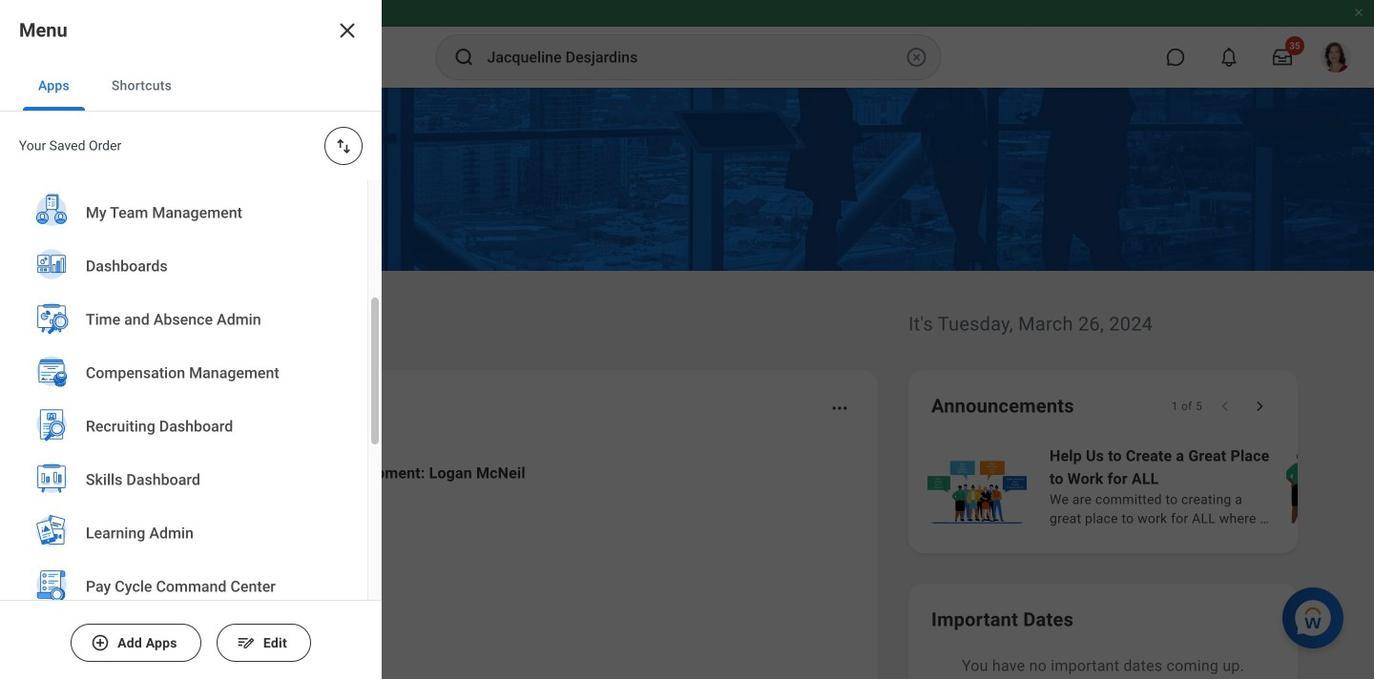 Task type: locate. For each thing, give the bounding box(es) containing it.
sort image
[[334, 136, 353, 156]]

list
[[924, 443, 1375, 531], [99, 447, 855, 680]]

close environment banner image
[[1354, 7, 1365, 18]]

search image
[[453, 46, 476, 69]]

inbox image
[[127, 484, 156, 513], [127, 576, 156, 604]]

x circle image
[[905, 46, 928, 69]]

1 vertical spatial inbox image
[[127, 576, 156, 604]]

tab list
[[0, 61, 382, 112]]

status
[[1172, 399, 1203, 414]]

main content
[[0, 88, 1375, 680]]

profile logan mcneil element
[[1310, 36, 1363, 78]]

global navigation dialog
[[0, 0, 382, 680]]

0 vertical spatial inbox image
[[127, 484, 156, 513]]

chevron left small image
[[1216, 397, 1235, 416]]

banner
[[0, 0, 1375, 88]]



Task type: describe. For each thing, give the bounding box(es) containing it.
2 inbox image from the top
[[127, 576, 156, 604]]

text edit image
[[237, 634, 256, 653]]

x image
[[336, 19, 359, 42]]

notifications large image
[[1220, 48, 1239, 67]]

chevron right small image
[[1250, 397, 1270, 416]]

0 horizontal spatial list
[[99, 447, 855, 680]]

book open image
[[127, 654, 156, 680]]

1 inbox image from the top
[[127, 484, 156, 513]]

plan, execute and analyze image
[[32, 138, 86, 188]]

inbox large image
[[1273, 48, 1292, 67]]

1 horizontal spatial list
[[924, 443, 1375, 531]]

plus circle image
[[91, 634, 110, 653]]



Task type: vqa. For each thing, say whether or not it's contained in the screenshot.
text edit "image"
yes



